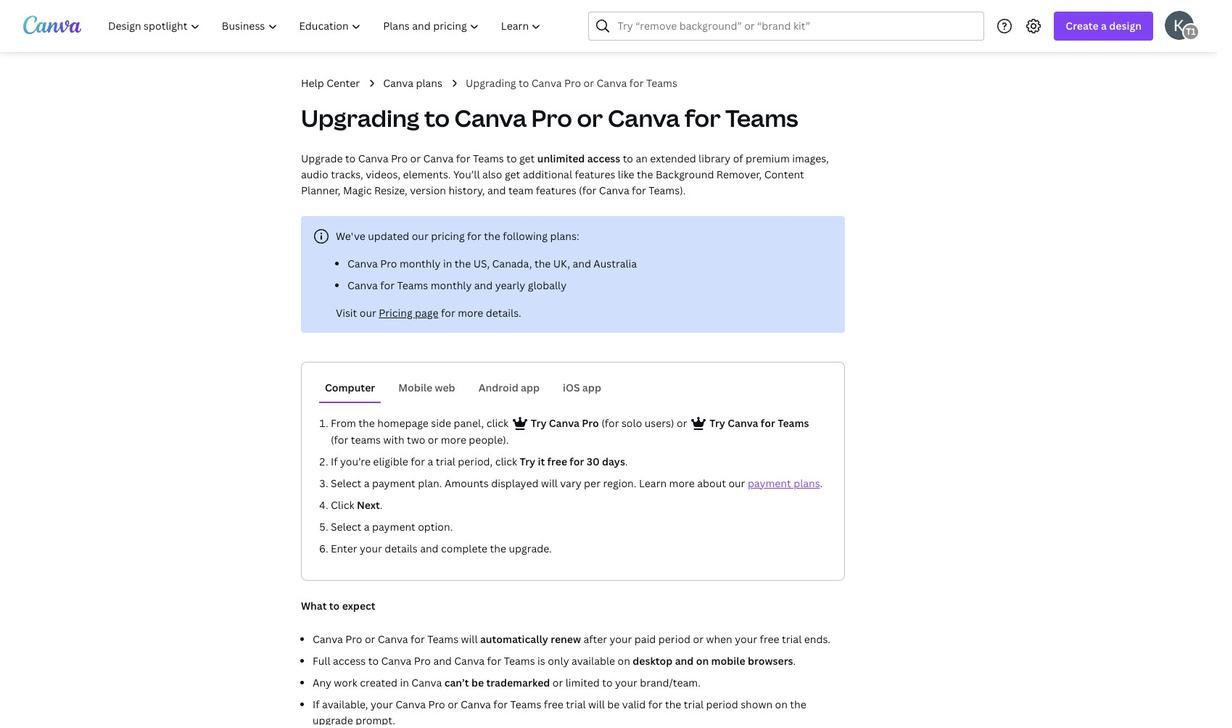 Task type: vqa. For each thing, say whether or not it's contained in the screenshot.


Task type: locate. For each thing, give the bounding box(es) containing it.
brand/team.
[[640, 676, 701, 690]]

a inside create a design 'dropdown button'
[[1101, 19, 1107, 33]]

in right created
[[400, 676, 409, 690]]

our left pricing
[[412, 229, 429, 243]]

1 vertical spatial plans
[[794, 477, 820, 490]]

and up can't
[[433, 654, 452, 668]]

next
[[357, 498, 380, 512]]

per
[[584, 477, 601, 490]]

if up the 'upgrade'
[[313, 698, 320, 712]]

1 horizontal spatial (for
[[579, 184, 597, 197]]

and down also
[[487, 184, 506, 197]]

history,
[[449, 184, 485, 197]]

1 vertical spatial features
[[536, 184, 576, 197]]

2 vertical spatial (for
[[331, 433, 348, 447]]

on left 'desktop'
[[618, 654, 630, 668]]

teams
[[646, 76, 677, 90], [726, 102, 799, 133], [473, 152, 504, 165], [397, 279, 428, 292], [778, 416, 809, 430], [427, 633, 459, 646], [504, 654, 535, 668], [510, 698, 541, 712]]

automatically
[[480, 633, 548, 646]]

(for
[[579, 184, 597, 197], [602, 416, 619, 430], [331, 433, 348, 447]]

team 1 element
[[1182, 23, 1200, 40]]

0 vertical spatial get
[[519, 152, 535, 165]]

ios
[[563, 381, 580, 395]]

0 vertical spatial access
[[587, 152, 620, 165]]

1 vertical spatial in
[[400, 676, 409, 690]]

upgrade
[[313, 714, 353, 725]]

option.
[[418, 520, 453, 534]]

for inside the to an extended library of premium images, audio tracks, videos, elements. you'll also get additional features like the background remover, content planner, magic resize, version history, and team features (for canva for teams).
[[632, 184, 646, 197]]

app right ios
[[582, 381, 601, 395]]

pricing page link
[[379, 306, 439, 320]]

teams).
[[649, 184, 686, 197]]

visit our pricing page for more details.
[[336, 306, 521, 320]]

in for canva
[[400, 676, 409, 690]]

be left valid
[[607, 698, 620, 712]]

2 horizontal spatial (for
[[602, 416, 619, 430]]

updated
[[368, 229, 409, 243]]

it
[[538, 455, 545, 469]]

on left mobile
[[696, 654, 709, 668]]

access up work
[[333, 654, 366, 668]]

eligible
[[373, 455, 408, 469]]

side
[[431, 416, 451, 430]]

if left you're
[[331, 455, 338, 469]]

(for left solo
[[602, 416, 619, 430]]

canva pro or canva for teams will automatically renew after your paid period or when your free trial ends.
[[313, 633, 831, 646]]

0 vertical spatial period
[[659, 633, 691, 646]]

0 horizontal spatial be
[[472, 676, 484, 690]]

monthly
[[400, 257, 441, 271], [431, 279, 472, 292]]

solo
[[622, 416, 642, 430]]

0 vertical spatial be
[[472, 676, 484, 690]]

in up canva for teams monthly and yearly globally
[[443, 257, 452, 271]]

will left automatically
[[461, 633, 478, 646]]

canva plans link
[[383, 75, 442, 91]]

features left like
[[575, 168, 615, 181]]

1 vertical spatial select
[[331, 520, 361, 534]]

0 vertical spatial will
[[541, 477, 558, 490]]

the
[[637, 168, 653, 181], [484, 229, 500, 243], [455, 257, 471, 271], [535, 257, 551, 271], [359, 416, 375, 430], [490, 542, 506, 556], [665, 698, 681, 712], [790, 698, 807, 712]]

select up enter
[[331, 520, 361, 534]]

1 horizontal spatial plans
[[794, 477, 820, 490]]

0 vertical spatial free
[[547, 455, 567, 469]]

help
[[301, 76, 324, 90]]

1 vertical spatial upgrading
[[301, 102, 420, 133]]

0 vertical spatial features
[[575, 168, 615, 181]]

canva plans
[[383, 76, 442, 90]]

complete
[[441, 542, 488, 556]]

a up "plan." on the bottom left of page
[[428, 455, 433, 469]]

app right android
[[521, 381, 540, 395]]

try up it
[[531, 416, 547, 430]]

1 vertical spatial if
[[313, 698, 320, 712]]

canva for teams monthly and yearly globally
[[347, 279, 567, 292]]

center
[[327, 76, 360, 90]]

0 vertical spatial in
[[443, 257, 452, 271]]

to
[[519, 76, 529, 90], [424, 102, 450, 133], [345, 152, 356, 165], [507, 152, 517, 165], [623, 152, 633, 165], [329, 599, 340, 613], [368, 654, 379, 668], [602, 676, 613, 690]]

any work created in canva can't be trademarked or limited to your brand/team.
[[313, 676, 701, 690]]

on inside valid for the trial period shown on the upgrade prompt.
[[775, 698, 788, 712]]

1 vertical spatial will
[[461, 633, 478, 646]]

available
[[572, 654, 615, 668]]

payment for option.
[[372, 520, 416, 534]]

click up displayed
[[495, 455, 517, 469]]

trial
[[436, 455, 456, 469], [782, 633, 802, 646], [566, 698, 586, 712], [684, 698, 704, 712]]

0 vertical spatial our
[[412, 229, 429, 243]]

(for down the unlimited
[[579, 184, 597, 197]]

free up browsers
[[760, 633, 780, 646]]

0 vertical spatial select
[[331, 477, 361, 490]]

try for pro
[[531, 416, 547, 430]]

web
[[435, 381, 455, 395]]

app inside button
[[521, 381, 540, 395]]

0 vertical spatial plans
[[416, 76, 442, 90]]

a for select a payment option.
[[364, 520, 370, 534]]

mobile
[[398, 381, 433, 395]]

1 vertical spatial period
[[706, 698, 738, 712]]

enter your details and complete the upgrade.
[[331, 542, 552, 556]]

only
[[548, 654, 569, 668]]

period left shown
[[706, 698, 738, 712]]

0 vertical spatial monthly
[[400, 257, 441, 271]]

try canva for teams (for teams with two or more people).
[[331, 416, 809, 447]]

2 app from the left
[[582, 381, 601, 395]]

a
[[1101, 19, 1107, 33], [428, 455, 433, 469], [364, 477, 370, 490], [364, 520, 370, 534]]

0 horizontal spatial plans
[[416, 76, 442, 90]]

a down next
[[364, 520, 370, 534]]

our right about
[[729, 477, 745, 490]]

for
[[630, 76, 644, 90], [685, 102, 721, 133], [456, 152, 470, 165], [632, 184, 646, 197], [467, 229, 482, 243], [380, 279, 395, 292], [441, 306, 455, 320], [761, 416, 775, 430], [411, 455, 425, 469], [570, 455, 584, 469], [411, 633, 425, 646], [487, 654, 502, 668], [494, 698, 508, 712], [648, 698, 663, 712]]

a for select a payment plan. amounts displayed will vary per region. learn more about our payment plans .
[[364, 477, 370, 490]]

payment down eligible
[[372, 477, 416, 490]]

more down the side
[[441, 433, 466, 447]]

1 horizontal spatial be
[[607, 698, 620, 712]]

0 horizontal spatial upgrading
[[301, 102, 420, 133]]

a up next
[[364, 477, 370, 490]]

will
[[541, 477, 558, 490], [461, 633, 478, 646], [588, 698, 605, 712]]

top level navigation element
[[99, 12, 554, 41]]

1 vertical spatial more
[[441, 433, 466, 447]]

0 horizontal spatial access
[[333, 654, 366, 668]]

free
[[547, 455, 567, 469], [760, 633, 780, 646], [544, 698, 564, 712]]

select for select a payment option.
[[331, 520, 361, 534]]

a left design
[[1101, 19, 1107, 33]]

get
[[519, 152, 535, 165], [505, 168, 520, 181]]

we've
[[336, 229, 366, 243]]

available,
[[322, 698, 368, 712]]

2 horizontal spatial on
[[775, 698, 788, 712]]

be right can't
[[472, 676, 484, 690]]

to inside the to an extended library of premium images, audio tracks, videos, elements. you'll also get additional features like the background remover, content planner, magic resize, version history, and team features (for canva for teams).
[[623, 152, 633, 165]]

(for inside try canva for teams (for teams with two or more people).
[[331, 433, 348, 447]]

plans
[[416, 76, 442, 90], [794, 477, 820, 490]]

1 app from the left
[[521, 381, 540, 395]]

2 horizontal spatial our
[[729, 477, 745, 490]]

payment
[[372, 477, 416, 490], [748, 477, 791, 490], [372, 520, 416, 534]]

1 horizontal spatial will
[[541, 477, 558, 490]]

our right the visit
[[360, 306, 376, 320]]

upgrading
[[466, 76, 516, 90], [301, 102, 420, 133]]

more down canva for teams monthly and yearly globally
[[458, 306, 483, 320]]

period right 'paid'
[[659, 633, 691, 646]]

1 vertical spatial get
[[505, 168, 520, 181]]

0 horizontal spatial in
[[400, 676, 409, 690]]

0 horizontal spatial (for
[[331, 433, 348, 447]]

will down limited
[[588, 698, 605, 712]]

the up teams
[[359, 416, 375, 430]]

the left 'upgrade.'
[[490, 542, 506, 556]]

for inside try canva for teams (for teams with two or more people).
[[761, 416, 775, 430]]

0 horizontal spatial app
[[521, 381, 540, 395]]

the down brand/team.
[[665, 698, 681, 712]]

when
[[706, 633, 733, 646]]

1 select from the top
[[331, 477, 361, 490]]

app for android app
[[521, 381, 540, 395]]

in
[[443, 257, 452, 271], [400, 676, 409, 690]]

amounts
[[445, 477, 489, 490]]

monthly down pricing
[[400, 257, 441, 271]]

of
[[733, 152, 743, 165]]

mobile web button
[[393, 374, 461, 402]]

0 horizontal spatial if
[[313, 698, 320, 712]]

the up the canva pro monthly in the us, canada, the uk, and australia
[[484, 229, 500, 243]]

1 horizontal spatial period
[[706, 698, 738, 712]]

0 vertical spatial (for
[[579, 184, 597, 197]]

1 horizontal spatial in
[[443, 257, 452, 271]]

2 vertical spatial our
[[729, 477, 745, 490]]

be
[[472, 676, 484, 690], [607, 698, 620, 712]]

features down additional
[[536, 184, 576, 197]]

your right when
[[735, 633, 757, 646]]

2 vertical spatial more
[[669, 477, 695, 490]]

try inside try canva for teams (for teams with two or more people).
[[710, 416, 725, 430]]

app for ios app
[[582, 381, 601, 395]]

trial left the ends.
[[782, 633, 802, 646]]

click up people).
[[487, 416, 509, 430]]

trial inside valid for the trial period shown on the upgrade prompt.
[[684, 698, 704, 712]]

page
[[415, 306, 439, 320]]

the left us,
[[455, 257, 471, 271]]

0 horizontal spatial our
[[360, 306, 376, 320]]

background
[[656, 168, 714, 181]]

any
[[313, 676, 331, 690]]

get up team on the top
[[505, 168, 520, 181]]

0 horizontal spatial will
[[461, 633, 478, 646]]

more right learn
[[669, 477, 695, 490]]

videos,
[[366, 168, 401, 181]]

1 horizontal spatial our
[[412, 229, 429, 243]]

content
[[764, 168, 804, 181]]

to an extended library of premium images, audio tracks, videos, elements. you'll also get additional features like the background remover, content planner, magic resize, version history, and team features (for canva for teams).
[[301, 152, 829, 197]]

payment up details
[[372, 520, 416, 534]]

try right users)
[[710, 416, 725, 430]]

click next .
[[331, 498, 383, 512]]

free down trademarked
[[544, 698, 564, 712]]

pricing
[[379, 306, 413, 320]]

monthly up visit our pricing page for more details.
[[431, 279, 472, 292]]

upgrading to canva pro or canva for teams
[[466, 76, 677, 90], [301, 102, 799, 133]]

the down an
[[637, 168, 653, 181]]

pro
[[564, 76, 581, 90], [531, 102, 572, 133], [391, 152, 408, 165], [380, 257, 397, 271], [582, 416, 599, 430], [346, 633, 362, 646], [414, 654, 431, 668], [428, 698, 445, 712]]

0 vertical spatial if
[[331, 455, 338, 469]]

we've updated our pricing for the following plans:
[[336, 229, 579, 243]]

2 horizontal spatial will
[[588, 698, 605, 712]]

users)
[[645, 416, 674, 430]]

globally
[[528, 279, 567, 292]]

upgrading to canva pro or canva for teams link
[[466, 75, 677, 91]]

(for down "from"
[[331, 433, 348, 447]]

days
[[602, 455, 625, 469]]

with
[[383, 433, 405, 447]]

app inside button
[[582, 381, 601, 395]]

canada,
[[492, 257, 532, 271]]

0 vertical spatial upgrading to canva pro or canva for teams
[[466, 76, 677, 90]]

select up click
[[331, 477, 361, 490]]

your up prompt. at left
[[371, 698, 393, 712]]

get inside the to an extended library of premium images, audio tracks, videos, elements. you'll also get additional features like the background remover, content planner, magic resize, version history, and team features (for canva for teams).
[[505, 168, 520, 181]]

0 vertical spatial upgrading
[[466, 76, 516, 90]]

canva
[[383, 76, 413, 90], [532, 76, 562, 90], [597, 76, 627, 90], [455, 102, 527, 133], [608, 102, 680, 133], [358, 152, 388, 165], [423, 152, 454, 165], [599, 184, 629, 197], [347, 257, 378, 271], [347, 279, 378, 292], [549, 416, 580, 430], [728, 416, 758, 430], [313, 633, 343, 646], [378, 633, 408, 646], [381, 654, 412, 668], [454, 654, 485, 668], [412, 676, 442, 690], [396, 698, 426, 712], [461, 698, 491, 712]]

app
[[521, 381, 540, 395], [582, 381, 601, 395]]

access
[[587, 152, 620, 165], [333, 654, 366, 668]]

period inside valid for the trial period shown on the upgrade prompt.
[[706, 698, 738, 712]]

click
[[487, 416, 509, 430], [495, 455, 517, 469]]

details.
[[486, 306, 521, 320]]

trial down brand/team.
[[684, 698, 704, 712]]

get up additional
[[519, 152, 535, 165]]

free right it
[[547, 455, 567, 469]]

on
[[618, 654, 630, 668], [696, 654, 709, 668], [775, 698, 788, 712]]

on right shown
[[775, 698, 788, 712]]

access up like
[[587, 152, 620, 165]]

canva inside the to an extended library of premium images, audio tracks, videos, elements. you'll also get additional features like the background remover, content planner, magic resize, version history, and team features (for canva for teams).
[[599, 184, 629, 197]]

will for teams
[[461, 633, 478, 646]]

1 horizontal spatial app
[[582, 381, 601, 395]]

will left vary
[[541, 477, 558, 490]]

your up valid
[[615, 676, 638, 690]]

2 select from the top
[[331, 520, 361, 534]]

if you're eligible for a trial period, click try it free for 30 days .
[[331, 455, 628, 469]]

canva inside try canva for teams (for teams with two or more people).
[[728, 416, 758, 430]]

1 horizontal spatial if
[[331, 455, 338, 469]]

if for if you're eligible for a trial period, click try it free for 30 days .
[[331, 455, 338, 469]]

1 vertical spatial (for
[[602, 416, 619, 430]]

or
[[584, 76, 594, 90], [577, 102, 603, 133], [410, 152, 421, 165], [677, 416, 687, 430], [428, 433, 438, 447], [365, 633, 375, 646], [693, 633, 704, 646], [553, 676, 563, 690], [448, 698, 458, 712]]

australia
[[594, 257, 637, 271]]

1 vertical spatial our
[[360, 306, 376, 320]]



Task type: describe. For each thing, give the bounding box(es) containing it.
upgrade to canva pro or canva for teams to get unlimited access
[[301, 152, 620, 165]]

work
[[334, 676, 358, 690]]

design
[[1109, 19, 1142, 33]]

create a design button
[[1054, 12, 1153, 41]]

1 vertical spatial click
[[495, 455, 517, 469]]

remover,
[[717, 168, 762, 181]]

additional
[[523, 168, 572, 181]]

an
[[636, 152, 648, 165]]

1 vertical spatial be
[[607, 698, 620, 712]]

payment right about
[[748, 477, 791, 490]]

mobile
[[711, 654, 746, 668]]

your right enter
[[360, 542, 382, 556]]

limited
[[566, 676, 600, 690]]

will for displayed
[[541, 477, 558, 490]]

1 horizontal spatial access
[[587, 152, 620, 165]]

more inside try canva for teams (for teams with two or more people).
[[441, 433, 466, 447]]

resize,
[[374, 184, 408, 197]]

android app button
[[473, 374, 546, 402]]

you'll
[[453, 168, 480, 181]]

1 vertical spatial access
[[333, 654, 366, 668]]

or inside try canva for teams (for teams with two or more people).
[[428, 433, 438, 447]]

a for create a design
[[1101, 19, 1107, 33]]

select a payment option.
[[331, 520, 453, 534]]

desktop
[[633, 654, 673, 668]]

and down us,
[[474, 279, 493, 292]]

shown
[[741, 698, 773, 712]]

android
[[479, 381, 519, 395]]

try left it
[[520, 455, 535, 469]]

teams
[[351, 433, 381, 447]]

for inside valid for the trial period shown on the upgrade prompt.
[[648, 698, 663, 712]]

full
[[313, 654, 330, 668]]

panel,
[[454, 416, 484, 430]]

two
[[407, 433, 425, 447]]

homepage
[[377, 416, 429, 430]]

created
[[360, 676, 398, 690]]

paid
[[635, 633, 656, 646]]

your left 'paid'
[[610, 633, 632, 646]]

0 vertical spatial click
[[487, 416, 509, 430]]

team 1 image
[[1182, 23, 1200, 40]]

about
[[697, 477, 726, 490]]

help center
[[301, 76, 360, 90]]

0 horizontal spatial on
[[618, 654, 630, 668]]

learn
[[639, 477, 667, 490]]

vary
[[560, 477, 582, 490]]

in for the
[[443, 257, 452, 271]]

Try "remove background" or "brand kit" search field
[[618, 12, 975, 40]]

if for if available, your canva pro or canva for teams free trial will be
[[313, 698, 320, 712]]

after
[[584, 633, 607, 646]]

1 vertical spatial monthly
[[431, 279, 472, 292]]

the inside the to an extended library of premium images, audio tracks, videos, elements. you'll also get additional features like the background remover, content planner, magic resize, version history, and team features (for canva for teams).
[[637, 168, 653, 181]]

prompt.
[[356, 714, 395, 725]]

computer button
[[319, 374, 381, 402]]

uk,
[[553, 257, 570, 271]]

tracks,
[[331, 168, 363, 181]]

1 horizontal spatial upgrading
[[466, 76, 516, 90]]

planner,
[[301, 184, 341, 197]]

2 vertical spatial will
[[588, 698, 605, 712]]

ios app
[[563, 381, 601, 395]]

(for inside the to an extended library of premium images, audio tracks, videos, elements. you'll also get additional features like the background remover, content planner, magic resize, version history, and team features (for canva for teams).
[[579, 184, 597, 197]]

android app
[[479, 381, 540, 395]]

audio
[[301, 168, 328, 181]]

yearly
[[495, 279, 525, 292]]

premium
[[746, 152, 790, 165]]

kendall parks image
[[1165, 11, 1194, 40]]

and right "uk,"
[[573, 257, 591, 271]]

2 vertical spatial free
[[544, 698, 564, 712]]

if available, your canva pro or canva for teams free trial will be
[[313, 698, 620, 712]]

region.
[[603, 477, 637, 490]]

can't
[[444, 676, 469, 690]]

to inside 'upgrading to canva pro or canva for teams' link
[[519, 76, 529, 90]]

payment for plan.
[[372, 477, 416, 490]]

mobile web
[[398, 381, 455, 395]]

select for select a payment plan. amounts displayed will vary per region. learn more about our payment plans .
[[331, 477, 361, 490]]

what
[[301, 599, 327, 613]]

and inside the to an extended library of premium images, audio tracks, videos, elements. you'll also get additional features like the background remover, content planner, magic resize, version history, and team features (for canva for teams).
[[487, 184, 506, 197]]

pricing
[[431, 229, 465, 243]]

images,
[[792, 152, 829, 165]]

from the homepage side panel, click
[[331, 416, 511, 430]]

1 horizontal spatial on
[[696, 654, 709, 668]]

trademarked
[[486, 676, 550, 690]]

magic
[[343, 184, 372, 197]]

30
[[587, 455, 600, 469]]

browsers
[[748, 654, 793, 668]]

try for for
[[710, 416, 725, 430]]

0 vertical spatial more
[[458, 306, 483, 320]]

plans:
[[550, 229, 579, 243]]

teams inside try canva for teams (for teams with two or more people).
[[778, 416, 809, 430]]

trial down limited
[[566, 698, 586, 712]]

is
[[538, 654, 545, 668]]

valid
[[622, 698, 646, 712]]

enter
[[331, 542, 357, 556]]

library
[[699, 152, 731, 165]]

plan.
[[418, 477, 442, 490]]

select a payment plan. amounts displayed will vary per region. learn more about our payment plans .
[[331, 477, 823, 490]]

expect
[[342, 599, 376, 613]]

and up brand/team.
[[675, 654, 694, 668]]

trial up "plan." on the bottom left of page
[[436, 455, 456, 469]]

period,
[[458, 455, 493, 469]]

from
[[331, 416, 356, 430]]

what to expect
[[301, 599, 376, 613]]

also
[[482, 168, 502, 181]]

canva pro monthly in the us, canada, the uk, and australia
[[347, 257, 637, 271]]

ends.
[[804, 633, 831, 646]]

1 vertical spatial free
[[760, 633, 780, 646]]

version
[[410, 184, 446, 197]]

1 vertical spatial upgrading to canva pro or canva for teams
[[301, 102, 799, 133]]

click
[[331, 498, 354, 512]]

and down option.
[[420, 542, 439, 556]]

extended
[[650, 152, 696, 165]]

the right shown
[[790, 698, 807, 712]]

people).
[[469, 433, 509, 447]]

following
[[503, 229, 548, 243]]

us,
[[473, 257, 490, 271]]

0 horizontal spatial period
[[659, 633, 691, 646]]

the left "uk,"
[[535, 257, 551, 271]]



